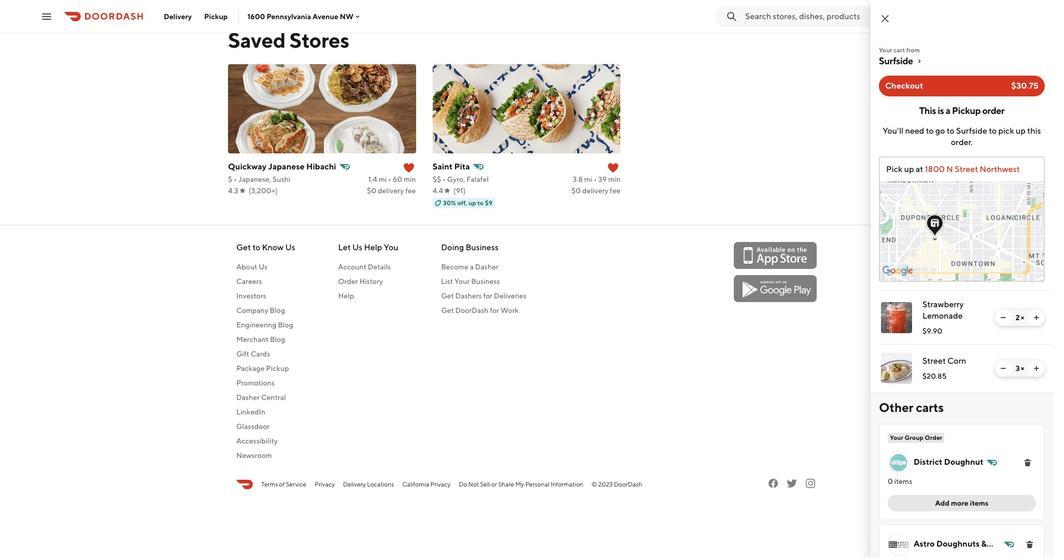 Task type: vqa. For each thing, say whether or not it's contained in the screenshot.
the accessibility
yes



Task type: describe. For each thing, give the bounding box(es) containing it.
39
[[599, 175, 607, 184]]

street corn
[[923, 356, 967, 366]]

is
[[938, 105, 944, 116]]

cards
[[251, 350, 270, 358]]

promotions link
[[236, 378, 295, 388]]

$9.90
[[923, 327, 943, 335]]

corn
[[948, 356, 967, 366]]

close image
[[879, 12, 892, 25]]

0 vertical spatial a
[[946, 105, 951, 116]]

1 vertical spatial help
[[338, 292, 354, 300]]

60
[[393, 175, 402, 184]]

min for saint pita
[[609, 175, 621, 184]]

personal
[[526, 481, 550, 488]]

to left $9
[[478, 199, 484, 207]]

history
[[360, 277, 383, 286]]

japanese,
[[238, 175, 271, 184]]

$​0 for quickway japanese hibachi
[[367, 187, 376, 195]]

surfside inside you'll need to go to surfside to pick up this order.
[[957, 126, 988, 136]]

(3,200+)
[[249, 187, 278, 195]]

up inside you'll need to go to surfside to pick up this order.
[[1016, 126, 1026, 136]]

glassdoor link
[[236, 422, 295, 432]]

falafel
[[467, 175, 489, 184]]

order history
[[338, 277, 383, 286]]

gyro,
[[447, 175, 465, 184]]

doughnut
[[945, 457, 984, 467]]

quickway japanese hibachi
[[228, 162, 336, 172]]

of
[[279, 481, 285, 488]]

linkedin
[[236, 408, 265, 416]]

0 vertical spatial items
[[895, 478, 913, 486]]

package pickup link
[[236, 363, 295, 374]]

add more items link
[[888, 495, 1036, 512]]

get for get doordash for work
[[441, 306, 454, 315]]

1600 pennsylvania avenue nw button
[[248, 12, 362, 20]]

get doordash for work link
[[441, 305, 527, 316]]

2 ×
[[1016, 314, 1025, 322]]

to right go
[[947, 126, 955, 136]]

account details link
[[338, 262, 398, 272]]

pick up at 1800 n street northwest
[[887, 164, 1020, 174]]

district doughnut
[[914, 457, 984, 467]]

min for quickway japanese hibachi
[[404, 175, 416, 184]]

other carts
[[879, 400, 944, 415]]

1 vertical spatial a
[[470, 263, 474, 271]]

company
[[236, 306, 268, 315]]

$​0 for saint pita
[[572, 187, 581, 195]]

n
[[947, 164, 954, 174]]

$
[[228, 175, 232, 184]]

4 • from the left
[[594, 175, 597, 184]]

your cart from
[[879, 46, 920, 54]]

from
[[907, 46, 920, 54]]

delivery for delivery locations
[[343, 481, 366, 488]]

remove one from cart image for strawberry lemonade
[[1000, 314, 1008, 322]]

0 vertical spatial business
[[466, 243, 499, 253]]

1.4
[[369, 175, 377, 184]]

go
[[936, 126, 946, 136]]

your group order
[[890, 434, 943, 442]]

not
[[469, 481, 479, 488]]

sell
[[480, 481, 490, 488]]

doordash on twitter image
[[786, 478, 798, 490]]

1 • from the left
[[234, 175, 237, 184]]

my
[[516, 481, 524, 488]]

4.4
[[433, 187, 443, 195]]

careers link
[[236, 276, 295, 287]]

promotions
[[236, 379, 275, 387]]

1600 pennsylvania avenue nw
[[248, 12, 354, 20]]

about
[[236, 263, 257, 271]]

2
[[1016, 314, 1020, 322]]

more
[[951, 499, 969, 508]]

$30.75
[[1012, 81, 1039, 91]]

0 vertical spatial help
[[364, 243, 382, 253]]

&
[[982, 539, 987, 549]]

doordash inside the get doordash for work link
[[456, 306, 489, 315]]

pick
[[887, 164, 903, 174]]

this
[[1028, 126, 1042, 136]]

delete saved cart image for astro doughnuts & fried chicken
[[1026, 541, 1034, 549]]

about us link
[[236, 262, 295, 272]]

mi for quickway japanese hibachi
[[379, 175, 387, 184]]

items inside "button"
[[970, 499, 989, 508]]

1 vertical spatial your
[[455, 277, 470, 286]]

2 • from the left
[[388, 175, 391, 184]]

get dashers for deliveries link
[[441, 291, 527, 301]]

chicken
[[936, 551, 968, 558]]

terms of service
[[261, 481, 306, 488]]

click to remove this store from your saved list image
[[403, 162, 415, 174]]

carts
[[916, 400, 944, 415]]

privacy link
[[315, 480, 335, 489]]

to left go
[[926, 126, 934, 136]]

company blog
[[236, 306, 285, 315]]

1 vertical spatial street
[[923, 356, 946, 366]]

doing business
[[441, 243, 499, 253]]

delivery button
[[158, 8, 198, 25]]

delivery for delivery
[[164, 12, 192, 20]]

hibachi
[[306, 162, 336, 172]]

help link
[[338, 291, 398, 301]]

to left know
[[253, 243, 260, 253]]

japanese
[[268, 162, 305, 172]]

become a dasher
[[441, 263, 499, 271]]

$​0 delivery fee for quickway japanese hibachi
[[367, 187, 416, 195]]

linkedin link
[[236, 407, 295, 417]]

information
[[551, 481, 584, 488]]

list containing strawberry lemonade
[[871, 290, 1054, 393]]

gift
[[236, 350, 249, 358]]

delivery for saint pita
[[583, 187, 609, 195]]

blog for merchant blog
[[270, 335, 285, 344]]

to left pick
[[989, 126, 997, 136]]

locations
[[367, 481, 394, 488]]

blog for company blog
[[270, 306, 285, 315]]

engineering blog
[[236, 321, 293, 329]]

dashers
[[456, 292, 482, 300]]

get for get dashers for deliveries
[[441, 292, 454, 300]]

saint
[[433, 162, 453, 172]]

delete saved cart image for district doughnut
[[1024, 459, 1032, 467]]

© 2023 doordash
[[592, 481, 643, 488]]

get to know us
[[236, 243, 295, 253]]



Task type: locate. For each thing, give the bounding box(es) containing it.
privacy right service
[[315, 481, 335, 488]]

a up list your business
[[470, 263, 474, 271]]

1 horizontal spatial $​0 delivery fee
[[572, 187, 621, 195]]

items right more
[[970, 499, 989, 508]]

engineering blog link
[[236, 320, 295, 330]]

1 horizontal spatial privacy
[[431, 481, 451, 488]]

2 $​0 delivery fee from the left
[[572, 187, 621, 195]]

business up become a dasher link on the left of page
[[466, 243, 499, 253]]

1 horizontal spatial min
[[609, 175, 621, 184]]

your for your cart from
[[879, 46, 893, 54]]

terms
[[261, 481, 278, 488]]

merchant blog
[[236, 335, 285, 344]]

1 horizontal spatial surfside
[[957, 126, 988, 136]]

min
[[404, 175, 416, 184], [609, 175, 621, 184]]

doing
[[441, 243, 464, 253]]

dasher central
[[236, 394, 286, 402]]

or
[[492, 481, 497, 488]]

list
[[871, 290, 1054, 393]]

1.4 mi • 60 min
[[369, 175, 416, 184]]

$​0 delivery fee for saint pita
[[572, 187, 621, 195]]

2 privacy from the left
[[431, 481, 451, 488]]

dasher up linkedin
[[236, 394, 260, 402]]

list your business link
[[441, 276, 527, 287]]

a right 'is'
[[946, 105, 951, 116]]

• right $$
[[443, 175, 446, 184]]

add one to cart image for strawberry lemonade
[[1033, 314, 1041, 322]]

pickup inside button
[[204, 12, 228, 20]]

let us help you
[[338, 243, 398, 253]]

0
[[888, 478, 893, 486]]

remove one from cart image
[[1000, 314, 1008, 322], [1000, 365, 1008, 373]]

0 horizontal spatial surfside
[[879, 55, 914, 66]]

delivery inside button
[[164, 12, 192, 20]]

quickway
[[228, 162, 267, 172]]

dasher inside dasher central link
[[236, 394, 260, 402]]

up right off, in the top left of the page
[[469, 199, 476, 207]]

2023
[[599, 481, 613, 488]]

1 vertical spatial pickup
[[952, 105, 981, 116]]

your for your group order
[[890, 434, 904, 442]]

us right know
[[285, 243, 295, 253]]

× right 3
[[1021, 365, 1025, 373]]

doordash right 2023
[[614, 481, 643, 488]]

$$ • gyro, falafel
[[433, 175, 489, 184]]

dasher up list your business link
[[475, 263, 499, 271]]

3 ×
[[1016, 365, 1025, 373]]

business down become a dasher link on the left of page
[[471, 277, 500, 286]]

1 $​0 delivery fee from the left
[[367, 187, 416, 195]]

1 vertical spatial business
[[471, 277, 500, 286]]

for left work
[[490, 306, 499, 315]]

2 $​0 from the left
[[572, 187, 581, 195]]

avenue
[[313, 12, 339, 20]]

$​0 delivery fee
[[367, 187, 416, 195], [572, 187, 621, 195]]

fee for quickway japanese hibachi
[[406, 187, 416, 195]]

your right list
[[455, 277, 470, 286]]

$​0 down 3.8 at the right top of page
[[572, 187, 581, 195]]

careers
[[236, 277, 262, 286]]

1 vertical spatial doordash
[[614, 481, 643, 488]]

3 • from the left
[[443, 175, 446, 184]]

district
[[914, 457, 943, 467]]

mi for saint pita
[[585, 175, 593, 184]]

1 $​0 from the left
[[367, 187, 376, 195]]

get for get to know us
[[236, 243, 251, 253]]

0 horizontal spatial privacy
[[315, 481, 335, 488]]

newsroom
[[236, 452, 272, 460]]

at
[[916, 164, 924, 174]]

0 horizontal spatial mi
[[379, 175, 387, 184]]

1 min from the left
[[404, 175, 416, 184]]

your left group
[[890, 434, 904, 442]]

$ • japanese, sushi
[[228, 175, 291, 184]]

your
[[879, 46, 893, 54], [455, 277, 470, 286], [890, 434, 904, 442]]

us for let us help you
[[353, 243, 363, 253]]

do not sell or share my personal information link
[[459, 480, 584, 489]]

× for strawberry lemonade
[[1021, 314, 1025, 322]]

1 horizontal spatial a
[[946, 105, 951, 116]]

1 add one to cart image from the top
[[1033, 314, 1041, 322]]

help down "order history"
[[338, 292, 354, 300]]

2 vertical spatial pickup
[[266, 365, 289, 373]]

doordash down dashers
[[456, 306, 489, 315]]

2 vertical spatial blog
[[270, 335, 285, 344]]

add one to cart image for street corn
[[1033, 365, 1041, 373]]

1 horizontal spatial us
[[285, 243, 295, 253]]

1 vertical spatial ×
[[1021, 365, 1025, 373]]

0 horizontal spatial $​0
[[367, 187, 376, 195]]

0 horizontal spatial fee
[[406, 187, 416, 195]]

get dashers for deliveries
[[441, 292, 527, 300]]

delivery left locations
[[343, 481, 366, 488]]

package pickup
[[236, 365, 289, 373]]

0 vertical spatial delete saved cart image
[[1024, 459, 1032, 467]]

1 horizontal spatial delivery
[[583, 187, 609, 195]]

group
[[905, 434, 924, 442]]

©
[[592, 481, 597, 488]]

$$
[[433, 175, 441, 184]]

remove one from cart image for street corn
[[1000, 365, 1008, 373]]

help
[[364, 243, 382, 253], [338, 292, 354, 300]]

for for dashers
[[483, 292, 493, 300]]

min down click to remove this store from your saved list image
[[404, 175, 416, 184]]

remove one from cart image left "2"
[[1000, 314, 1008, 322]]

1 horizontal spatial fee
[[610, 187, 621, 195]]

package
[[236, 365, 265, 373]]

0 horizontal spatial order
[[338, 277, 358, 286]]

click to remove this store from your saved list image
[[607, 162, 620, 174]]

0 horizontal spatial up
[[469, 199, 476, 207]]

powered by google image
[[883, 266, 914, 276]]

0 vertical spatial up
[[1016, 126, 1026, 136]]

account details
[[338, 263, 391, 271]]

add one to cart image
[[1033, 314, 1041, 322], [1033, 365, 1041, 373]]

saved stores
[[228, 28, 349, 52]]

delivery down 1.4 mi • 60 min
[[378, 187, 404, 195]]

• left 60
[[388, 175, 391, 184]]

1 vertical spatial items
[[970, 499, 989, 508]]

1 horizontal spatial delivery
[[343, 481, 366, 488]]

map region
[[842, 97, 1054, 362]]

0 horizontal spatial doordash
[[456, 306, 489, 315]]

company blog link
[[236, 305, 295, 316]]

california privacy
[[403, 481, 451, 488]]

us right let
[[353, 243, 363, 253]]

you'll need to go to surfside to pick up this order.
[[883, 126, 1042, 147]]

2 min from the left
[[609, 175, 621, 184]]

2 vertical spatial get
[[441, 306, 454, 315]]

1 vertical spatial surfside
[[957, 126, 988, 136]]

0 vertical spatial surfside
[[879, 55, 914, 66]]

0 vertical spatial for
[[483, 292, 493, 300]]

other
[[879, 400, 914, 415]]

privacy left the do
[[431, 481, 451, 488]]

0 vertical spatial doordash
[[456, 306, 489, 315]]

1 vertical spatial dasher
[[236, 394, 260, 402]]

min down click to remove this store from your saved list icon
[[609, 175, 621, 184]]

1 horizontal spatial $​0
[[572, 187, 581, 195]]

get doordash for work
[[441, 306, 519, 315]]

1 mi from the left
[[379, 175, 387, 184]]

0 horizontal spatial pickup
[[204, 12, 228, 20]]

3.8 mi • 39 min
[[573, 175, 621, 184]]

us up "careers" link
[[259, 263, 268, 271]]

surfside up order.
[[957, 126, 988, 136]]

0 vertical spatial add one to cart image
[[1033, 314, 1041, 322]]

order.
[[951, 137, 973, 147]]

blog down investors link
[[270, 306, 285, 315]]

pickup right delivery button
[[204, 12, 228, 20]]

surfside down cart
[[879, 55, 914, 66]]

dasher inside become a dasher link
[[475, 263, 499, 271]]

•
[[234, 175, 237, 184], [388, 175, 391, 184], [443, 175, 446, 184], [594, 175, 597, 184]]

street
[[955, 164, 979, 174], [923, 356, 946, 366]]

remove one from cart image left 3
[[1000, 365, 1008, 373]]

accessibility
[[236, 437, 278, 445]]

dasher central link
[[236, 393, 295, 403]]

30%
[[443, 199, 456, 207]]

california
[[403, 481, 429, 488]]

1 vertical spatial delivery
[[343, 481, 366, 488]]

up left the at
[[905, 164, 915, 174]]

1 horizontal spatial doordash
[[614, 481, 643, 488]]

account
[[338, 263, 367, 271]]

1 vertical spatial for
[[490, 306, 499, 315]]

1 remove one from cart image from the top
[[1000, 314, 1008, 322]]

blog down engineering blog link
[[270, 335, 285, 344]]

0 vertical spatial ×
[[1021, 314, 1025, 322]]

0 horizontal spatial dasher
[[236, 394, 260, 402]]

you'll
[[883, 126, 904, 136]]

add one to cart image right 3 ×
[[1033, 365, 1041, 373]]

us for about us
[[259, 263, 268, 271]]

pickup right 'is'
[[952, 105, 981, 116]]

delivery down 3.8 mi • 39 min
[[583, 187, 609, 195]]

0 vertical spatial street
[[955, 164, 979, 174]]

doordash on facebook image
[[767, 478, 780, 490]]

1 vertical spatial up
[[905, 164, 915, 174]]

1 horizontal spatial dasher
[[475, 263, 499, 271]]

2 fee from the left
[[610, 187, 621, 195]]

1 delivery from the left
[[378, 187, 404, 195]]

street up $20.85
[[923, 356, 946, 366]]

do not sell or share my personal information
[[459, 481, 584, 488]]

1 vertical spatial order
[[925, 434, 943, 442]]

1 × from the top
[[1021, 314, 1025, 322]]

share
[[498, 481, 514, 488]]

1 vertical spatial remove one from cart image
[[1000, 365, 1008, 373]]

$​0 delivery fee down 1.4 mi • 60 min
[[367, 187, 416, 195]]

$20.85
[[923, 372, 947, 381]]

0 horizontal spatial items
[[895, 478, 913, 486]]

0 horizontal spatial street
[[923, 356, 946, 366]]

doordash on instagram image
[[805, 478, 817, 490]]

1 horizontal spatial pickup
[[266, 365, 289, 373]]

1 vertical spatial blog
[[278, 321, 293, 329]]

3
[[1016, 365, 1020, 373]]

1 horizontal spatial up
[[905, 164, 915, 174]]

surfside link
[[879, 55, 1045, 67]]

gift cards link
[[236, 349, 295, 359]]

3.8
[[573, 175, 583, 184]]

$​0 delivery fee down 3.8 mi • 39 min
[[572, 187, 621, 195]]

0 vertical spatial blog
[[270, 306, 285, 315]]

pickup down gift cards link
[[266, 365, 289, 373]]

fee for saint pita
[[610, 187, 621, 195]]

0 vertical spatial remove one from cart image
[[1000, 314, 1008, 322]]

delivery for quickway japanese hibachi
[[378, 187, 404, 195]]

this is a pickup order
[[920, 105, 1005, 116]]

details
[[368, 263, 391, 271]]

items right 0
[[895, 478, 913, 486]]

× right "2"
[[1021, 314, 1025, 322]]

sushi
[[273, 175, 291, 184]]

add one to cart image right 2 ×
[[1033, 314, 1041, 322]]

business
[[466, 243, 499, 253], [471, 277, 500, 286]]

engineering
[[236, 321, 277, 329]]

let
[[338, 243, 351, 253]]

delete saved cart image
[[1024, 459, 1032, 467], [1026, 541, 1034, 549]]

delivery left "pickup" button
[[164, 12, 192, 20]]

blog up merchant blog link
[[278, 321, 293, 329]]

about us
[[236, 263, 268, 271]]

for for doordash
[[490, 306, 499, 315]]

0 horizontal spatial us
[[259, 263, 268, 271]]

0 horizontal spatial $​0 delivery fee
[[367, 187, 416, 195]]

1800
[[925, 164, 945, 174]]

fee down 1.4 mi • 60 min
[[406, 187, 416, 195]]

0 horizontal spatial a
[[470, 263, 474, 271]]

0 vertical spatial order
[[338, 277, 358, 286]]

2 mi from the left
[[585, 175, 593, 184]]

merchant blog link
[[236, 334, 295, 345]]

deliveries
[[494, 292, 527, 300]]

california privacy link
[[403, 480, 451, 489]]

1 vertical spatial add one to cart image
[[1033, 365, 1041, 373]]

0 horizontal spatial help
[[338, 292, 354, 300]]

1 horizontal spatial items
[[970, 499, 989, 508]]

0 horizontal spatial delivery
[[164, 12, 192, 20]]

your left cart
[[879, 46, 893, 54]]

2 vertical spatial up
[[469, 199, 476, 207]]

2 vertical spatial your
[[890, 434, 904, 442]]

checkout
[[886, 81, 924, 91]]

merchant
[[236, 335, 269, 344]]

2 × from the top
[[1021, 365, 1025, 373]]

1 horizontal spatial street
[[955, 164, 979, 174]]

0 vertical spatial pickup
[[204, 12, 228, 20]]

0 horizontal spatial min
[[404, 175, 416, 184]]

1 horizontal spatial order
[[925, 434, 943, 442]]

1 vertical spatial delete saved cart image
[[1026, 541, 1034, 549]]

2 remove one from cart image from the top
[[1000, 365, 1008, 373]]

for up the get doordash for work link
[[483, 292, 493, 300]]

0 vertical spatial dasher
[[475, 263, 499, 271]]

2 horizontal spatial up
[[1016, 126, 1026, 136]]

× for street corn
[[1021, 365, 1025, 373]]

order down the account
[[338, 277, 358, 286]]

street corn image
[[881, 353, 913, 384]]

1 horizontal spatial mi
[[585, 175, 593, 184]]

2 horizontal spatial us
[[353, 243, 363, 253]]

0 vertical spatial delivery
[[164, 12, 192, 20]]

order right group
[[925, 434, 943, 442]]

street right n
[[955, 164, 979, 174]]

$​0 down 1.4 at the left top of page
[[367, 187, 376, 195]]

1 horizontal spatial help
[[364, 243, 382, 253]]

1 fee from the left
[[406, 187, 416, 195]]

nw
[[340, 12, 354, 20]]

fried
[[914, 551, 934, 558]]

• right the $
[[234, 175, 237, 184]]

2 delivery from the left
[[583, 187, 609, 195]]

0 horizontal spatial delivery
[[378, 187, 404, 195]]

2 horizontal spatial pickup
[[952, 105, 981, 116]]

blog for engineering blog
[[278, 321, 293, 329]]

open menu image
[[40, 10, 53, 23]]

mi right 1.4 at the left top of page
[[379, 175, 387, 184]]

1 vertical spatial get
[[441, 292, 454, 300]]

2 add one to cart image from the top
[[1033, 365, 1041, 373]]

0 vertical spatial your
[[879, 46, 893, 54]]

central
[[261, 394, 286, 402]]

0 vertical spatial get
[[236, 243, 251, 253]]

mi right 3.8 at the right top of page
[[585, 175, 593, 184]]

up left this
[[1016, 126, 1026, 136]]

do
[[459, 481, 467, 488]]

add
[[936, 499, 950, 508]]

service
[[286, 481, 306, 488]]

dasher
[[475, 263, 499, 271], [236, 394, 260, 402]]

strawberry lemonade image
[[881, 302, 913, 333]]

1 privacy from the left
[[315, 481, 335, 488]]

fee down 3.8 mi • 39 min
[[610, 187, 621, 195]]

delivery locations link
[[343, 480, 394, 489]]

• left 39
[[594, 175, 597, 184]]

$​0
[[367, 187, 376, 195], [572, 187, 581, 195]]

help left the "you"
[[364, 243, 382, 253]]

blog
[[270, 306, 285, 315], [278, 321, 293, 329], [270, 335, 285, 344]]



